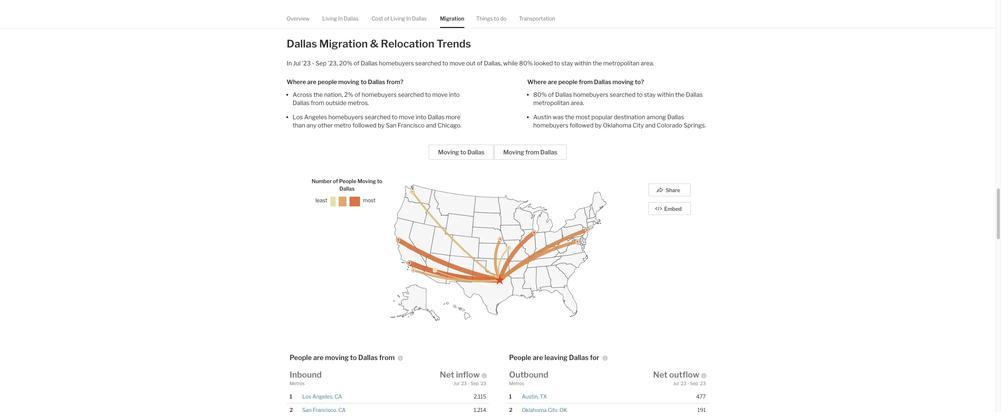 Task type: vqa. For each thing, say whether or not it's contained in the screenshot.
Property within the 7 Home Remodeling Projects to Boost Your Property Value in Albuquerque
no



Task type: describe. For each thing, give the bounding box(es) containing it.
share button
[[649, 184, 691, 197]]

% up where are people moving to dallas from?
[[347, 60, 353, 67]]

0 horizontal spatial in
[[287, 60, 292, 67]]

than
[[293, 122, 305, 129]]

metro
[[334, 122, 351, 129]]

searched inside 80 % of dallas homebuyers searched to stay within the dallas metropolitan area.
[[610, 91, 636, 99]]

in jul '23 - sep '23 , 20 % of dallas homebuyers searched to move out of dallas , while 80 % looked to stay within the metropolitan area.
[[287, 60, 655, 67]]

2,115
[[474, 394, 487, 400]]

angeles,
[[313, 394, 334, 400]]

1 living from the left
[[322, 15, 337, 22]]

relocation
[[381, 38, 435, 50]]

- for outbound
[[688, 381, 689, 387]]

homebuyers up the from?
[[379, 60, 414, 67]]

are for people are moving to dallas from
[[313, 354, 324, 362]]

and inside austin was the most popular destination among dallas homebuyers followed by oklahoma city and colorado springs .
[[645, 122, 656, 129]]

cost of living in dallas
[[372, 15, 427, 22]]

more than any other metro followed by
[[293, 114, 461, 129]]

nation,
[[324, 91, 343, 99]]

angeles
[[304, 114, 327, 121]]

20
[[339, 60, 347, 67]]

1 for outbound
[[509, 394, 512, 400]]

outside
[[326, 100, 347, 107]]

of right the 20
[[354, 60, 360, 67]]

0 horizontal spatial jul
[[293, 60, 301, 67]]

moving from dallas
[[503, 149, 558, 156]]

where are people moving to dallas from?
[[287, 79, 404, 86]]

embed
[[665, 206, 682, 212]]

out
[[466, 60, 476, 67]]

los for los angeles, ca
[[302, 394, 311, 400]]

cost of living in dallas link
[[372, 9, 427, 28]]

any
[[307, 122, 317, 129]]

los for los angeles homebuyers searched to move into dallas
[[293, 114, 303, 121]]

people are moving to dallas from
[[290, 354, 395, 362]]

other
[[318, 122, 333, 129]]

within inside 80 % of dallas homebuyers searched to stay within the dallas metropolitan area.
[[657, 91, 674, 99]]

moving inside number of people moving to dallas
[[358, 178, 376, 185]]

people inside number of people moving to dallas
[[339, 178, 357, 185]]

homebuyers inside 80 % of dallas homebuyers searched to stay within the dallas metropolitan area.
[[574, 91, 609, 99]]

embed button
[[649, 203, 691, 215]]

overview
[[287, 15, 310, 22]]

people for from
[[559, 79, 578, 86]]

across
[[293, 91, 312, 99]]

los angeles, ca link
[[302, 394, 342, 400]]

for
[[590, 354, 600, 362]]

to inside number of people moving to dallas
[[377, 178, 383, 185]]

san
[[386, 122, 397, 129]]

of right out
[[477, 60, 483, 67]]

number of people moving to dallas
[[312, 178, 383, 192]]

by inside more than any other metro followed by
[[378, 122, 385, 129]]

colorado
[[657, 122, 683, 129]]

san francisco and chicago .
[[386, 122, 462, 129]]

where for 80
[[528, 79, 547, 86]]

things
[[477, 15, 493, 22]]

tx
[[540, 394, 547, 400]]

destination
[[614, 114, 646, 121]]

the inside 80 % of dallas homebuyers searched to stay within the dallas metropolitan area.
[[676, 91, 685, 99]]

'23 down outflow
[[680, 381, 687, 387]]

jul for outbound
[[674, 381, 679, 387]]

springs
[[684, 122, 705, 129]]

chicago
[[438, 122, 460, 129]]

transportation
[[519, 15, 556, 22]]

net for net outflow
[[653, 370, 668, 380]]

while
[[504, 60, 518, 67]]

1 horizontal spatial metropolitan
[[604, 60, 640, 67]]

'23 up "477" on the bottom of the page
[[700, 381, 706, 387]]

2
[[344, 91, 348, 99]]

of inside number of people moving to dallas
[[333, 178, 338, 185]]

the up where are people from dallas moving to?
[[593, 60, 602, 67]]

to?
[[635, 79, 644, 86]]

city
[[633, 122, 644, 129]]

cost
[[372, 15, 383, 22]]

'23 left the 20
[[328, 60, 337, 67]]

more
[[446, 114, 461, 121]]

1 vertical spatial migration
[[319, 38, 368, 50]]

2 , from the left
[[501, 60, 502, 67]]

net for net inflow
[[440, 370, 455, 380]]

477
[[697, 394, 706, 400]]

stay inside 80 % of dallas homebuyers searched to stay within the dallas metropolitan area.
[[644, 91, 656, 99]]

popular
[[592, 114, 613, 121]]

inbound
[[290, 370, 322, 380]]

most inside austin was the most popular destination among dallas homebuyers followed by oklahoma city and colorado springs .
[[576, 114, 590, 121]]

moving to dallas
[[438, 149, 485, 156]]

80 inside 80 % of dallas homebuyers searched to stay within the dallas metropolitan area.
[[534, 91, 542, 99]]

among
[[647, 114, 666, 121]]

'23 down net inflow
[[460, 381, 467, 387]]

metros.
[[348, 100, 369, 107]]

of inside across the nation, 2 % of homebuyers searched to move into dallas from outside metros.
[[355, 91, 361, 99]]

1 , from the left
[[337, 60, 338, 67]]

net outflow
[[653, 370, 700, 380]]

across the nation, 2 % of homebuyers searched to move into dallas from outside metros.
[[293, 91, 460, 107]]

moving for moving to
[[438, 149, 459, 156]]

of inside 80 % of dallas homebuyers searched to stay within the dallas metropolitan area.
[[548, 91, 554, 99]]

do
[[500, 15, 507, 22]]

from?
[[387, 79, 404, 86]]

number
[[312, 178, 332, 185]]

least
[[316, 197, 328, 204]]

2 horizontal spatial move
[[450, 60, 465, 67]]

where for across the nation,
[[287, 79, 306, 86]]

% left looked
[[528, 60, 533, 67]]



Task type: locate. For each thing, give the bounding box(es) containing it.
2 jul '23 - sep '23 from the left
[[674, 381, 706, 387]]

1 horizontal spatial -
[[468, 381, 470, 387]]

0 horizontal spatial people
[[290, 354, 312, 362]]

0 horizontal spatial living
[[322, 15, 337, 22]]

moving for moving from
[[503, 149, 524, 156]]

stay right looked
[[562, 60, 573, 67]]

'23 up across
[[302, 60, 311, 67]]

area. up to?
[[641, 60, 655, 67]]

searched down relocation
[[415, 60, 441, 67]]

2 living from the left
[[391, 15, 405, 22]]

2 horizontal spatial moving
[[503, 149, 524, 156]]

metros
[[290, 381, 305, 387], [509, 381, 525, 387]]

80 % of dallas homebuyers searched to stay within the dallas metropolitan area.
[[534, 91, 703, 107]]

0 horizontal spatial people
[[318, 79, 337, 86]]

1 people from the left
[[318, 79, 337, 86]]

searched down to?
[[610, 91, 636, 99]]

outflow
[[670, 370, 700, 380]]

dallas inside 'cost of living in dallas' link
[[412, 15, 427, 22]]

1 horizontal spatial net
[[653, 370, 668, 380]]

area. down where are people from dallas moving to?
[[571, 100, 585, 107]]

,
[[337, 60, 338, 67], [501, 60, 502, 67]]

0 vertical spatial move
[[450, 60, 465, 67]]

dallas inside living in dallas link
[[344, 15, 359, 22]]

0 horizontal spatial 80
[[519, 60, 528, 67]]

0 horizontal spatial ,
[[337, 60, 338, 67]]

jul '23 - sep '23 for net inflow
[[454, 381, 487, 387]]

jul down net inflow
[[454, 381, 460, 387]]

to
[[494, 15, 499, 22], [443, 60, 448, 67], [555, 60, 560, 67], [361, 79, 367, 86], [425, 91, 431, 99], [637, 91, 643, 99], [392, 114, 398, 121], [461, 149, 466, 156], [377, 178, 383, 185], [350, 354, 357, 362]]

homebuyers down the from?
[[362, 91, 397, 99]]

oklahoma
[[603, 122, 632, 129]]

los left "angeles,"
[[302, 394, 311, 400]]

1 horizontal spatial ,
[[501, 60, 502, 67]]

-
[[312, 60, 314, 67], [468, 381, 470, 387], [688, 381, 689, 387]]

1 vertical spatial 80
[[534, 91, 542, 99]]

metropolitan up to?
[[604, 60, 640, 67]]

metros down inbound
[[290, 381, 305, 387]]

things to do link
[[477, 9, 507, 28]]

migration link
[[440, 9, 465, 28]]

1 vertical spatial metropolitan
[[534, 100, 570, 107]]

of right cost
[[384, 15, 390, 22]]

to inside across the nation, 2 % of homebuyers searched to move into dallas from outside metros.
[[425, 91, 431, 99]]

- for inbound
[[468, 381, 470, 387]]

and left chicago
[[426, 122, 437, 129]]

moving
[[338, 79, 360, 86], [613, 79, 634, 86], [325, 354, 349, 362]]

from
[[579, 79, 593, 86], [311, 100, 324, 107], [526, 149, 539, 156], [379, 354, 395, 362]]

living in dallas
[[322, 15, 359, 22]]

1 horizontal spatial within
[[657, 91, 674, 99]]

people
[[318, 79, 337, 86], [559, 79, 578, 86]]

'23 up '2,115'
[[480, 381, 487, 387]]

followed down popular
[[570, 122, 594, 129]]

2 and from the left
[[645, 122, 656, 129]]

los angeles homebuyers searched to move into dallas
[[293, 114, 445, 121]]

into
[[449, 91, 460, 99], [416, 114, 427, 121]]

0 horizontal spatial and
[[426, 122, 437, 129]]

looked
[[534, 60, 553, 67]]

dallas inside number of people moving to dallas
[[340, 186, 355, 192]]

sep down inflow
[[471, 381, 479, 387]]

% inside across the nation, 2 % of homebuyers searched to move into dallas from outside metros.
[[348, 91, 353, 99]]

searched inside across the nation, 2 % of homebuyers searched to move into dallas from outside metros.
[[398, 91, 424, 99]]

metros down 'outbound'
[[509, 381, 525, 387]]

living
[[322, 15, 337, 22], [391, 15, 405, 22]]

searched up san
[[365, 114, 391, 121]]

inflow
[[456, 370, 480, 380]]

into inside across the nation, 2 % of homebuyers searched to move into dallas from outside metros.
[[449, 91, 460, 99]]

living right cost
[[391, 15, 405, 22]]

are left leaving
[[533, 354, 543, 362]]

the right was
[[565, 114, 575, 121]]

migration up trends
[[440, 15, 465, 22]]

jul for inbound
[[454, 381, 460, 387]]

into up more on the left top of page
[[449, 91, 460, 99]]

things to do
[[477, 15, 507, 22]]

1 left austin,
[[509, 394, 512, 400]]

jul up across
[[293, 60, 301, 67]]

jul '23 - sep '23 down inflow
[[454, 381, 487, 387]]

, left while in the right top of the page
[[501, 60, 502, 67]]

within
[[575, 60, 592, 67], [657, 91, 674, 99]]

by down popular
[[595, 122, 602, 129]]

1 for inbound
[[290, 394, 292, 400]]

80
[[519, 60, 528, 67], [534, 91, 542, 99]]

1 horizontal spatial move
[[432, 91, 448, 99]]

by left san
[[378, 122, 385, 129]]

moving
[[438, 149, 459, 156], [503, 149, 524, 156], [358, 178, 376, 185]]

1 vertical spatial into
[[416, 114, 427, 121]]

dallas
[[344, 15, 359, 22], [412, 15, 427, 22], [287, 38, 317, 50], [361, 60, 378, 67], [484, 60, 501, 67], [368, 79, 385, 86], [594, 79, 612, 86], [556, 91, 572, 99], [686, 91, 703, 99], [293, 100, 310, 107], [428, 114, 445, 121], [668, 114, 685, 121], [468, 149, 485, 156], [541, 149, 558, 156], [340, 186, 355, 192], [358, 354, 378, 362], [569, 354, 589, 362]]

was
[[553, 114, 564, 121]]

move up more on the left top of page
[[432, 91, 448, 99]]

austin, tx
[[522, 394, 547, 400]]

1 net from the left
[[440, 370, 455, 380]]

, left the 20
[[337, 60, 338, 67]]

area.
[[641, 60, 655, 67], [571, 100, 585, 107]]

1 horizontal spatial 1
[[509, 394, 512, 400]]

0 vertical spatial into
[[449, 91, 460, 99]]

0 horizontal spatial .
[[460, 122, 462, 129]]

area. inside 80 % of dallas homebuyers searched to stay within the dallas metropolitan area.
[[571, 100, 585, 107]]

people for inbound
[[290, 354, 312, 362]]

most down number of people moving to dallas
[[363, 197, 376, 204]]

1 vertical spatial stay
[[644, 91, 656, 99]]

1 vertical spatial move
[[432, 91, 448, 99]]

move inside across the nation, 2 % of homebuyers searched to move into dallas from outside metros.
[[432, 91, 448, 99]]

metropolitan inside 80 % of dallas homebuyers searched to stay within the dallas metropolitan area.
[[534, 100, 570, 107]]

followed
[[353, 122, 377, 129], [570, 122, 594, 129]]

stay down to?
[[644, 91, 656, 99]]

homebuyers down where are people from dallas moving to?
[[574, 91, 609, 99]]

1 horizontal spatial jul '23 - sep '23
[[674, 381, 706, 387]]

dallas migration & relocation trends
[[287, 38, 471, 50]]

1 horizontal spatial people
[[339, 178, 357, 185]]

people up inbound
[[290, 354, 312, 362]]

austin was the most popular destination among dallas homebuyers followed by oklahoma city and colorado springs .
[[534, 114, 707, 129]]

people for moving
[[318, 79, 337, 86]]

from inside across the nation, 2 % of homebuyers searched to move into dallas from outside metros.
[[311, 100, 324, 107]]

jul '23 - sep '23 down outflow
[[674, 381, 706, 387]]

2 where from the left
[[528, 79, 547, 86]]

of up was
[[548, 91, 554, 99]]

sep down outflow
[[690, 381, 699, 387]]

% up metros.
[[348, 91, 353, 99]]

0 horizontal spatial migration
[[319, 38, 368, 50]]

1 by from the left
[[378, 122, 385, 129]]

1 horizontal spatial jul
[[454, 381, 460, 387]]

80 up austin
[[534, 91, 542, 99]]

outbound
[[509, 370, 549, 380]]

most left popular
[[576, 114, 590, 121]]

. inside austin was the most popular destination among dallas homebuyers followed by oklahoma city and colorado springs .
[[705, 122, 707, 129]]

0 horizontal spatial move
[[399, 114, 415, 121]]

in
[[338, 15, 343, 22], [407, 15, 411, 22], [287, 60, 292, 67]]

0 horizontal spatial followed
[[353, 122, 377, 129]]

net left inflow
[[440, 370, 455, 380]]

1 horizontal spatial .
[[705, 122, 707, 129]]

are for people are leaving dallas for
[[533, 354, 543, 362]]

dallas inside across the nation, 2 % of homebuyers searched to move into dallas from outside metros.
[[293, 100, 310, 107]]

1 horizontal spatial moving
[[438, 149, 459, 156]]

austin, tx link
[[522, 394, 547, 400]]

1 vertical spatial area.
[[571, 100, 585, 107]]

metropolitan up was
[[534, 100, 570, 107]]

0 vertical spatial most
[[576, 114, 590, 121]]

1 horizontal spatial metros
[[509, 381, 525, 387]]

are up across
[[307, 79, 317, 86]]

sep
[[316, 60, 327, 67], [471, 381, 479, 387], [690, 381, 699, 387]]

0 horizontal spatial into
[[416, 114, 427, 121]]

2 vertical spatial move
[[399, 114, 415, 121]]

80 right while in the right top of the page
[[519, 60, 528, 67]]

most
[[576, 114, 590, 121], [363, 197, 376, 204]]

move left out
[[450, 60, 465, 67]]

0 horizontal spatial -
[[312, 60, 314, 67]]

austin
[[534, 114, 552, 121]]

of up metros.
[[355, 91, 361, 99]]

2 horizontal spatial sep
[[690, 381, 699, 387]]

0 horizontal spatial stay
[[562, 60, 573, 67]]

and
[[426, 122, 437, 129], [645, 122, 656, 129]]

0 horizontal spatial net
[[440, 370, 455, 380]]

by inside austin was the most popular destination among dallas homebuyers followed by oklahoma city and colorado springs .
[[595, 122, 602, 129]]

0 horizontal spatial area.
[[571, 100, 585, 107]]

2 by from the left
[[595, 122, 602, 129]]

overview link
[[287, 9, 310, 28]]

0 horizontal spatial metropolitan
[[534, 100, 570, 107]]

2 horizontal spatial jul
[[674, 381, 679, 387]]

los up the than
[[293, 114, 303, 121]]

homebuyers up metro
[[329, 114, 364, 121]]

- down inflow
[[468, 381, 470, 387]]

move up francisco
[[399, 114, 415, 121]]

2 . from the left
[[705, 122, 707, 129]]

0 vertical spatial area.
[[641, 60, 655, 67]]

transportation link
[[519, 9, 556, 28]]

1 down inbound
[[290, 394, 292, 400]]

ca
[[335, 394, 342, 400]]

los
[[293, 114, 303, 121], [302, 394, 311, 400]]

sep left the 20
[[316, 60, 327, 67]]

0 vertical spatial migration
[[440, 15, 465, 22]]

where down looked
[[528, 79, 547, 86]]

net inflow
[[440, 370, 480, 380]]

2 metros from the left
[[509, 381, 525, 387]]

jul '23 - sep '23
[[454, 381, 487, 387], [674, 381, 706, 387]]

within up where are people from dallas moving to?
[[575, 60, 592, 67]]

0 horizontal spatial metros
[[290, 381, 305, 387]]

1 and from the left
[[426, 122, 437, 129]]

2 horizontal spatial in
[[407, 15, 411, 22]]

1 jul '23 - sep '23 from the left
[[454, 381, 487, 387]]

leaving
[[545, 354, 568, 362]]

0 horizontal spatial most
[[363, 197, 376, 204]]

1 horizontal spatial by
[[595, 122, 602, 129]]

to inside 80 % of dallas homebuyers searched to stay within the dallas metropolitan area.
[[637, 91, 643, 99]]

trends
[[437, 38, 471, 50]]

living in dallas link
[[322, 9, 359, 28]]

metropolitan
[[604, 60, 640, 67], [534, 100, 570, 107]]

1 horizontal spatial people
[[559, 79, 578, 86]]

austin,
[[522, 394, 539, 400]]

1 horizontal spatial into
[[449, 91, 460, 99]]

. right colorado
[[705, 122, 707, 129]]

of right the number
[[333, 178, 338, 185]]

% inside 80 % of dallas homebuyers searched to stay within the dallas metropolitan area.
[[542, 91, 547, 99]]

homebuyers inside austin was the most popular destination among dallas homebuyers followed by oklahoma city and colorado springs .
[[534, 122, 569, 129]]

1 horizontal spatial living
[[391, 15, 405, 22]]

1 where from the left
[[287, 79, 306, 86]]

sep for outbound
[[690, 381, 699, 387]]

francisco
[[398, 122, 425, 129]]

0 horizontal spatial moving
[[358, 178, 376, 185]]

migration up the 20
[[319, 38, 368, 50]]

0 vertical spatial los
[[293, 114, 303, 121]]

2 net from the left
[[653, 370, 668, 380]]

searched down the from?
[[398, 91, 424, 99]]

1 horizontal spatial 80
[[534, 91, 542, 99]]

. down more on the left top of page
[[460, 122, 462, 129]]

1 horizontal spatial where
[[528, 79, 547, 86]]

1 metros from the left
[[290, 381, 305, 387]]

people are leaving dallas for
[[509, 354, 600, 362]]

2 followed from the left
[[570, 122, 594, 129]]

1 horizontal spatial stay
[[644, 91, 656, 99]]

are up inbound
[[313, 354, 324, 362]]

- left the 20
[[312, 60, 314, 67]]

within up among
[[657, 91, 674, 99]]

followed down "los angeles homebuyers searched to move into dallas"
[[353, 122, 377, 129]]

people for outbound
[[509, 354, 532, 362]]

where are people from dallas moving to?
[[528, 79, 644, 86]]

2 horizontal spatial -
[[688, 381, 689, 387]]

share
[[666, 187, 681, 194]]

are for where are people from dallas moving to?
[[548, 79, 557, 86]]

the up colorado
[[676, 91, 685, 99]]

dallas inside austin was the most popular destination among dallas homebuyers followed by oklahoma city and colorado springs .
[[668, 114, 685, 121]]

jul
[[293, 60, 301, 67], [454, 381, 460, 387], [674, 381, 679, 387]]

1 horizontal spatial migration
[[440, 15, 465, 22]]

people up nation,
[[318, 79, 337, 86]]

into up san francisco and chicago . at the left of the page
[[416, 114, 427, 121]]

where up across
[[287, 79, 306, 86]]

0 horizontal spatial jul '23 - sep '23
[[454, 381, 487, 387]]

0 horizontal spatial where
[[287, 79, 306, 86]]

1 horizontal spatial followed
[[570, 122, 594, 129]]

stay
[[562, 60, 573, 67], [644, 91, 656, 99]]

followed inside austin was the most popular destination among dallas homebuyers followed by oklahoma city and colorado springs .
[[570, 122, 594, 129]]

2 people from the left
[[559, 79, 578, 86]]

1 horizontal spatial area.
[[641, 60, 655, 67]]

are for where are people moving to dallas from?
[[307, 79, 317, 86]]

people right the number
[[339, 178, 357, 185]]

net left outflow
[[653, 370, 668, 380]]

jul '23 - sep '23 for net outflow
[[674, 381, 706, 387]]

1 vertical spatial within
[[657, 91, 674, 99]]

metros for outbound
[[509, 381, 525, 387]]

followed inside more than any other metro followed by
[[353, 122, 377, 129]]

are down looked
[[548, 79, 557, 86]]

metros for inbound
[[290, 381, 305, 387]]

people up was
[[559, 79, 578, 86]]

1 vertical spatial los
[[302, 394, 311, 400]]

1 horizontal spatial in
[[338, 15, 343, 22]]

living right overview
[[322, 15, 337, 22]]

homebuyers down was
[[534, 122, 569, 129]]

2 1 from the left
[[509, 394, 512, 400]]

0 horizontal spatial by
[[378, 122, 385, 129]]

1 followed from the left
[[353, 122, 377, 129]]

2 horizontal spatial people
[[509, 354, 532, 362]]

0 vertical spatial metropolitan
[[604, 60, 640, 67]]

the inside austin was the most popular destination among dallas homebuyers followed by oklahoma city and colorado springs .
[[565, 114, 575, 121]]

1 . from the left
[[460, 122, 462, 129]]

0 vertical spatial stay
[[562, 60, 573, 67]]

searched
[[415, 60, 441, 67], [398, 91, 424, 99], [610, 91, 636, 99], [365, 114, 391, 121]]

0 horizontal spatial sep
[[316, 60, 327, 67]]

% up austin
[[542, 91, 547, 99]]

1 vertical spatial most
[[363, 197, 376, 204]]

homebuyers inside across the nation, 2 % of homebuyers searched to move into dallas from outside metros.
[[362, 91, 397, 99]]

.
[[460, 122, 462, 129], [705, 122, 707, 129]]

people up 'outbound'
[[509, 354, 532, 362]]

&
[[370, 38, 379, 50]]

0 horizontal spatial within
[[575, 60, 592, 67]]

net
[[440, 370, 455, 380], [653, 370, 668, 380]]

%
[[347, 60, 353, 67], [528, 60, 533, 67], [348, 91, 353, 99], [542, 91, 547, 99]]

- down outflow
[[688, 381, 689, 387]]

1 horizontal spatial sep
[[471, 381, 479, 387]]

jul down net outflow
[[674, 381, 679, 387]]

are
[[307, 79, 317, 86], [548, 79, 557, 86], [313, 354, 324, 362], [533, 354, 543, 362]]

the left nation,
[[314, 91, 323, 99]]

sep for inbound
[[471, 381, 479, 387]]

0 vertical spatial 80
[[519, 60, 528, 67]]

1 1 from the left
[[290, 394, 292, 400]]

homebuyers
[[379, 60, 414, 67], [362, 91, 397, 99], [574, 91, 609, 99], [329, 114, 364, 121], [534, 122, 569, 129]]

1 horizontal spatial most
[[576, 114, 590, 121]]

and down among
[[645, 122, 656, 129]]

the inside across the nation, 2 % of homebuyers searched to move into dallas from outside metros.
[[314, 91, 323, 99]]

los angeles, ca
[[302, 394, 342, 400]]

0 horizontal spatial 1
[[290, 394, 292, 400]]

1 horizontal spatial and
[[645, 122, 656, 129]]

0 vertical spatial within
[[575, 60, 592, 67]]



